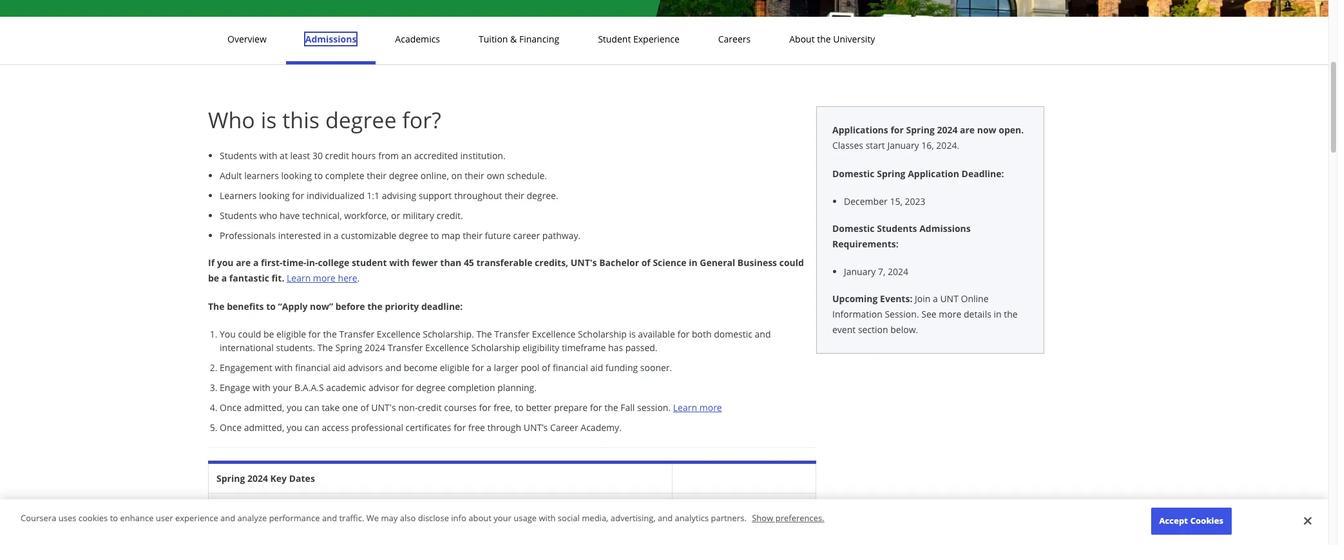 Task type: vqa. For each thing, say whether or not it's contained in the screenshot.
the experience
yes



Task type: locate. For each thing, give the bounding box(es) containing it.
january inside applications for spring 2024 are now open. classes start january 16, 2024.
[[887, 139, 919, 151]]

or
[[391, 209, 400, 222]]

0 vertical spatial credit
[[325, 149, 349, 162]]

accept cookies
[[1159, 515, 1224, 527]]

to down 30
[[314, 169, 323, 182]]

1 vertical spatial january
[[844, 265, 876, 278]]

a
[[334, 229, 339, 242], [253, 256, 259, 269], [221, 272, 227, 284], [933, 293, 938, 305], [486, 361, 492, 374]]

could right "business"
[[779, 256, 804, 269]]

1 vertical spatial you
[[287, 401, 302, 414]]

2 horizontal spatial of
[[642, 256, 651, 269]]

degree inside list item
[[416, 381, 445, 394]]

unt's inside the if you are a first-time-in-college student with fewer than 45 transferable credits, unt's bachelor of science in general business could be a fantastic fit.
[[571, 256, 597, 269]]

you down b.a.a.s
[[287, 401, 302, 414]]

their down adult learners looking to complete their degree online, on their own schedule. list item
[[505, 189, 524, 202]]

more down 'unt'
[[939, 308, 962, 320]]

1 vertical spatial your
[[494, 512, 512, 524]]

students up adult
[[220, 149, 257, 162]]

january left 7,
[[844, 265, 876, 278]]

2023 right 1,
[[736, 502, 757, 514]]

the left the benefits
[[208, 300, 225, 313]]

1 vertical spatial are
[[236, 256, 251, 269]]

financial down timeframe
[[553, 361, 588, 374]]

0 vertical spatial january
[[887, 139, 919, 151]]

1 can from the top
[[305, 401, 319, 414]]

learn
[[287, 272, 311, 284], [673, 401, 697, 414]]

the right the before at the bottom of page
[[367, 300, 383, 313]]

credits,
[[535, 256, 568, 269]]

0 vertical spatial admitted,
[[244, 401, 284, 414]]

science
[[653, 256, 687, 269]]

0 horizontal spatial application
[[313, 502, 360, 514]]

cookies
[[1190, 515, 1224, 527]]

excellence down priority
[[377, 328, 420, 340]]

list
[[213, 149, 816, 242], [213, 327, 816, 434]]

1 vertical spatial looking
[[259, 189, 290, 202]]

be up international
[[264, 328, 274, 340]]

1 horizontal spatial are
[[960, 124, 975, 136]]

with down engagement
[[253, 381, 271, 394]]

admitted,
[[244, 401, 284, 414], [244, 421, 284, 434]]

2024 inside list item
[[888, 265, 909, 278]]

1 vertical spatial in
[[689, 256, 698, 269]]

0 horizontal spatial of
[[360, 401, 369, 414]]

you left access
[[287, 421, 302, 434]]

engage with your b.a.a.s academic advisor for degree completion planning. list item
[[220, 381, 816, 394]]

with inside students with at least 30 credit hours from an accredited institution. list item
[[259, 149, 277, 162]]

1 horizontal spatial be
[[264, 328, 274, 340]]

2 admitted, from the top
[[244, 421, 284, 434]]

2 vertical spatial you
[[287, 421, 302, 434]]

free
[[468, 421, 485, 434]]

be
[[208, 272, 219, 284], [264, 328, 274, 340]]

0 vertical spatial unt's
[[571, 256, 597, 269]]

student
[[598, 33, 631, 45]]

overview
[[227, 33, 267, 45]]

2 list from the top
[[213, 327, 816, 434]]

more
[[313, 272, 336, 284], [939, 308, 962, 320], [700, 401, 722, 414]]

domestic down classes
[[832, 168, 875, 180]]

january inside 'january 7, 2024' list item
[[844, 265, 876, 278]]

be down 'if'
[[208, 272, 219, 284]]

with left fewer
[[389, 256, 410, 269]]

"apply
[[278, 300, 308, 313]]

fewer
[[412, 256, 438, 269]]

the inside 'join a unt online information session. see more details in the event section below.'
[[1004, 308, 1018, 320]]

workforce,
[[344, 209, 389, 222]]

to right cookies at the bottom left of page
[[110, 512, 118, 524]]

more down college
[[313, 272, 336, 284]]

show preferences. link
[[752, 512, 825, 524]]

domestic for domestic spring application deadline:
[[832, 168, 875, 180]]

more inside 'join a unt online information session. see more details in the event section below.'
[[939, 308, 962, 320]]

1 admitted, from the top
[[244, 401, 284, 414]]

0 vertical spatial your
[[273, 381, 292, 394]]

1,
[[727, 502, 734, 514]]

than
[[440, 256, 462, 269]]

0 vertical spatial more
[[313, 272, 336, 284]]

in right science
[[689, 256, 698, 269]]

2 vertical spatial of
[[360, 401, 369, 414]]

the down the benefits to "apply now" before the priority deadline: at the left bottom of page
[[323, 328, 337, 340]]

admitted, inside 'list item'
[[244, 421, 284, 434]]

1 once from the top
[[220, 401, 242, 414]]

1 horizontal spatial december
[[844, 195, 888, 207]]

financial
[[295, 361, 330, 374], [553, 361, 588, 374]]

learn down time- at the top left of page
[[287, 272, 311, 284]]

domestic for domestic students admissions requirements:
[[832, 222, 875, 235]]

0 horizontal spatial in
[[323, 229, 331, 242]]

scholarship
[[578, 328, 627, 340], [471, 341, 520, 354]]

event
[[832, 323, 856, 336]]

1 vertical spatial unt's
[[371, 401, 396, 414]]

to left "apply
[[266, 300, 276, 313]]

in inside 'list item'
[[323, 229, 331, 242]]

looking up who
[[259, 189, 290, 202]]

0 horizontal spatial the
[[208, 300, 225, 313]]

individualized
[[307, 189, 365, 202]]

degree down military
[[399, 229, 428, 242]]

tuition
[[479, 33, 508, 45]]

looking
[[281, 169, 312, 182], [259, 189, 290, 202]]

for up non-
[[402, 381, 414, 394]]

applications
[[832, 124, 888, 136]]

a left larger
[[486, 361, 492, 374]]

you inside list item
[[287, 401, 302, 414]]

domestic up requirements:
[[832, 222, 875, 235]]

with left at
[[259, 149, 277, 162]]

transfer up become on the bottom left
[[388, 341, 423, 354]]

0 vertical spatial list
[[213, 149, 816, 242]]

transfer
[[339, 328, 375, 340], [494, 328, 530, 340], [388, 341, 423, 354]]

in down technical,
[[323, 229, 331, 242]]

0 vertical spatial learn
[[287, 272, 311, 284]]

1 vertical spatial application
[[313, 502, 360, 514]]

unt's right credits,
[[571, 256, 597, 269]]

who
[[259, 209, 277, 222]]

the right scholarship.
[[476, 328, 492, 340]]

fit.
[[272, 272, 284, 284]]

2024
[[937, 124, 958, 136], [888, 265, 909, 278], [365, 341, 385, 354], [247, 472, 268, 485]]

usage
[[514, 512, 537, 524]]

are up fantastic
[[236, 256, 251, 269]]

to inside privacy 'alert dialog'
[[110, 512, 118, 524]]

accept
[[1159, 515, 1188, 527]]

credit up certificates
[[418, 401, 442, 414]]

is left this
[[261, 105, 277, 135]]

0 horizontal spatial your
[[273, 381, 292, 394]]

list item
[[220, 401, 816, 414]]

1 domestic from the top
[[832, 168, 875, 180]]

eligible up completion
[[440, 361, 470, 374]]

1 horizontal spatial financial
[[553, 361, 588, 374]]

1 horizontal spatial your
[[494, 512, 512, 524]]

2023 inside list item
[[905, 195, 926, 207]]

1 horizontal spatial in
[[689, 256, 698, 269]]

and up advisor
[[385, 361, 401, 374]]

2023 right 15,
[[905, 195, 926, 207]]

1 horizontal spatial application
[[908, 168, 959, 180]]

transfer up "eligibility" at the bottom of page
[[494, 328, 530, 340]]

of left science
[[642, 256, 651, 269]]

before
[[336, 300, 365, 313]]

you for once admitted, you can access professional certificates for free through unt's career academy.
[[287, 421, 302, 434]]

0 horizontal spatial excellence
[[377, 328, 420, 340]]

admitted, for once admitted, you can take one of unt's non-credit courses for free, to better prepare for the fall session. learn more
[[244, 401, 284, 414]]

2 vertical spatial in
[[994, 308, 1002, 320]]

students down "learners"
[[220, 209, 257, 222]]

join a unt online information session. see more details in the event section below.
[[832, 293, 1018, 336]]

be inside the if you are a first-time-in-college student with fewer than 45 transferable credits, unt's bachelor of science in general business could be a fantastic fit.
[[208, 272, 219, 284]]

0 vertical spatial in
[[323, 229, 331, 242]]

transfer down the before at the bottom of page
[[339, 328, 375, 340]]

session.
[[637, 401, 671, 414]]

0 vertical spatial looking
[[281, 169, 312, 182]]

in
[[323, 229, 331, 242], [689, 256, 698, 269], [994, 308, 1002, 320]]

0 vertical spatial once
[[220, 401, 242, 414]]

with inside privacy 'alert dialog'
[[539, 512, 556, 524]]

and left analytics
[[658, 512, 673, 524]]

0 vertical spatial of
[[642, 256, 651, 269]]

credit.
[[437, 209, 463, 222]]

traffic.
[[339, 512, 364, 524]]

0 horizontal spatial unt's
[[371, 401, 396, 414]]

your inside privacy 'alert dialog'
[[494, 512, 512, 524]]

their right the map
[[463, 229, 483, 242]]

0 horizontal spatial scholarship
[[471, 341, 520, 354]]

list item containing once admitted, you can take one of unt's non-credit courses for free, to better prepare for the fall session.
[[220, 401, 816, 414]]

0 vertical spatial are
[[960, 124, 975, 136]]

1 vertical spatial of
[[542, 361, 550, 374]]

1 vertical spatial credit
[[418, 401, 442, 414]]

advising
[[382, 189, 416, 202]]

1 horizontal spatial aid
[[590, 361, 603, 374]]

for left free
[[454, 421, 466, 434]]

of right 'pool' on the left of page
[[542, 361, 550, 374]]

2 once from the top
[[220, 421, 242, 434]]

0 vertical spatial be
[[208, 272, 219, 284]]

credit right 30
[[325, 149, 349, 162]]

1 vertical spatial admitted,
[[244, 421, 284, 434]]

could inside the if you are a first-time-in-college student with fewer than 45 transferable credits, unt's bachelor of science in general business could be a fantastic fit.
[[779, 256, 804, 269]]

to inside list item
[[314, 169, 323, 182]]

of right 'one'
[[360, 401, 369, 414]]

0 horizontal spatial are
[[236, 256, 251, 269]]

academics
[[395, 33, 440, 45]]

1 aid from the left
[[333, 361, 346, 374]]

december inside december 15, 2023 list item
[[844, 195, 888, 207]]

1 vertical spatial once
[[220, 421, 242, 434]]

0 vertical spatial you
[[217, 256, 234, 269]]

more right session.
[[700, 401, 722, 414]]

adult learners looking to complete their degree online, on their own schedule.
[[220, 169, 547, 182]]

1 vertical spatial admissions
[[920, 222, 971, 235]]

with down the "students."
[[275, 361, 293, 374]]

is inside "you could be eligible for the transfer excellence scholarship. the transfer excellence scholarship is available for both domestic and international students. the spring 2024 transfer excellence scholarship eligibility timeframe has passed."
[[629, 328, 636, 340]]

0 horizontal spatial is
[[261, 105, 277, 135]]

preferences.
[[776, 512, 825, 524]]

is up passed.
[[629, 328, 636, 340]]

spring up international
[[216, 472, 245, 485]]

& left may
[[362, 502, 369, 514]]

2 vertical spatial more
[[700, 401, 722, 414]]

0 horizontal spatial december
[[681, 502, 724, 514]]

university
[[833, 33, 875, 45]]

1 horizontal spatial learn
[[673, 401, 697, 414]]

prepare
[[554, 401, 588, 414]]

tuition & financing link
[[475, 33, 563, 45]]

2 vertical spatial the
[[317, 341, 333, 354]]

1 horizontal spatial is
[[629, 328, 636, 340]]

could up international
[[238, 328, 261, 340]]

the inside "you could be eligible for the transfer excellence scholarship. the transfer excellence scholarship is available for both domestic and international students. the spring 2024 transfer excellence scholarship eligibility timeframe has passed."
[[323, 328, 337, 340]]

0 horizontal spatial financial
[[295, 361, 330, 374]]

0 vertical spatial the
[[208, 300, 225, 313]]

a down students who have technical, workforce, or military credit.
[[334, 229, 339, 242]]

1 vertical spatial 2023
[[736, 502, 757, 514]]

2024.
[[936, 139, 959, 151]]

domestic inside domestic students admissions requirements:
[[832, 222, 875, 235]]

admissions inside domestic students admissions requirements:
[[920, 222, 971, 235]]

scholarship up larger
[[471, 341, 520, 354]]

of
[[642, 256, 651, 269], [542, 361, 550, 374], [360, 401, 369, 414]]

2024 up 2024.
[[937, 124, 958, 136]]

scholarship up has
[[578, 328, 627, 340]]

are inside applications for spring 2024 are now open. classes start january 16, 2024.
[[960, 124, 975, 136]]

and
[[755, 328, 771, 340], [385, 361, 401, 374], [220, 512, 235, 524], [322, 512, 337, 524], [658, 512, 673, 524]]

a right the join
[[933, 293, 938, 305]]

disclose
[[418, 512, 449, 524]]

1 horizontal spatial january
[[887, 139, 919, 151]]

0 horizontal spatial credit
[[325, 149, 349, 162]]

excellence up "eligibility" at the bottom of page
[[532, 328, 576, 340]]

the right the "students."
[[317, 341, 333, 354]]

0 horizontal spatial &
[[362, 502, 369, 514]]

december 15, 2023 list item
[[844, 195, 1028, 208]]

0 vertical spatial admissions
[[305, 33, 357, 45]]

admissions
[[305, 33, 357, 45], [920, 222, 971, 235]]

better
[[526, 401, 552, 414]]

application for spring
[[908, 168, 959, 180]]

student experience link
[[594, 33, 683, 45]]

with inside engage with your b.a.a.s academic advisor for degree completion planning. list item
[[253, 381, 271, 394]]

engagement
[[220, 361, 272, 374]]

a left first- at the left top
[[253, 256, 259, 269]]

schedule.
[[507, 169, 547, 182]]

aid up the academic
[[333, 361, 346, 374]]

december left 1,
[[681, 502, 724, 514]]

you
[[220, 328, 236, 340]]

1 horizontal spatial admissions
[[920, 222, 971, 235]]

application left we
[[313, 502, 360, 514]]

0 horizontal spatial eligible
[[276, 328, 306, 340]]

0 horizontal spatial admissions
[[305, 33, 357, 45]]

1 vertical spatial is
[[629, 328, 636, 340]]

advisor
[[368, 381, 399, 394]]

looking down least
[[281, 169, 312, 182]]

spring up advisors
[[335, 341, 362, 354]]

career
[[513, 229, 540, 242]]

experience
[[175, 512, 218, 524]]

0 vertical spatial december
[[844, 195, 888, 207]]

can for access
[[305, 421, 319, 434]]

student experience
[[598, 33, 680, 45]]

both
[[692, 328, 712, 340]]

financial up b.a.a.s
[[295, 361, 330, 374]]

2 domestic from the top
[[832, 222, 875, 235]]

0 horizontal spatial could
[[238, 328, 261, 340]]

professional
[[351, 421, 403, 434]]

spring up 16, on the top of the page
[[906, 124, 935, 136]]

for right applications
[[891, 124, 904, 136]]

once admitted, you can access professional certificates for free through unt's career academy. list item
[[220, 421, 816, 434]]

students down dates
[[273, 502, 310, 514]]

with for b.a.a.s
[[253, 381, 271, 394]]

excellence
[[377, 328, 420, 340], [532, 328, 576, 340], [425, 341, 469, 354]]

college
[[318, 256, 349, 269]]

1 vertical spatial more
[[939, 308, 962, 320]]

0 vertical spatial application
[[908, 168, 959, 180]]

2 horizontal spatial the
[[476, 328, 492, 340]]

and right domestic
[[755, 328, 771, 340]]

1 vertical spatial list
[[213, 327, 816, 434]]

has
[[608, 341, 623, 354]]

aid down timeframe
[[590, 361, 603, 374]]

1 horizontal spatial eligible
[[440, 361, 470, 374]]

you for once admitted, you can take one of unt's non-credit courses for free, to better prepare for the fall session. learn more
[[287, 401, 302, 414]]

their inside 'list item'
[[463, 229, 483, 242]]

you right 'if'
[[217, 256, 234, 269]]

your left b.a.a.s
[[273, 381, 292, 394]]

can inside 'list item'
[[305, 421, 319, 434]]

once inside 'list item'
[[220, 421, 242, 434]]

deadline:
[[962, 168, 1004, 180]]

an
[[401, 149, 412, 162]]

you inside 'list item'
[[287, 421, 302, 434]]

with inside the if you are a first-time-in-college student with fewer than 45 transferable credits, unt's bachelor of science in general business could be a fantastic fit.
[[389, 256, 410, 269]]

2 aid from the left
[[590, 361, 603, 374]]

deadline:
[[421, 300, 463, 313]]

spring up 15,
[[877, 168, 906, 180]]

1 vertical spatial eligible
[[440, 361, 470, 374]]

january left 16, on the top of the page
[[887, 139, 919, 151]]

december 1, 2023
[[681, 502, 757, 514]]

2 horizontal spatial in
[[994, 308, 1002, 320]]

your right about
[[494, 512, 512, 524]]

0 vertical spatial eligible
[[276, 328, 306, 340]]

0 vertical spatial can
[[305, 401, 319, 414]]

0 horizontal spatial aid
[[333, 361, 346, 374]]

with inside engagement with financial aid advisors and become eligible for a larger pool of financial aid funding sooner. list item
[[275, 361, 293, 374]]

can left take
[[305, 401, 319, 414]]

0 horizontal spatial be
[[208, 272, 219, 284]]

1 horizontal spatial excellence
[[425, 341, 469, 354]]

1 horizontal spatial unt's
[[571, 256, 597, 269]]

are left now
[[960, 124, 975, 136]]

to
[[314, 169, 323, 182], [431, 229, 439, 242], [266, 300, 276, 313], [515, 401, 524, 414], [110, 512, 118, 524]]

0 vertical spatial domestic
[[832, 168, 875, 180]]

students down 15,
[[877, 222, 917, 235]]

eligible
[[276, 328, 306, 340], [440, 361, 470, 374]]

for?
[[402, 105, 441, 135]]

1 financial from the left
[[295, 361, 330, 374]]

admitted, for once admitted, you can access professional certificates for free through unt's career academy.
[[244, 421, 284, 434]]

is
[[261, 105, 277, 135], [629, 328, 636, 340]]

1 vertical spatial be
[[264, 328, 274, 340]]

1 list from the top
[[213, 149, 816, 242]]

0 vertical spatial could
[[779, 256, 804, 269]]

2 can from the top
[[305, 421, 319, 434]]

excellence down scholarship.
[[425, 341, 469, 354]]

learn right session.
[[673, 401, 697, 414]]

application up december 15, 2023 list item
[[908, 168, 959, 180]]

complete
[[325, 169, 365, 182]]

2024 inside "you could be eligible for the transfer excellence scholarship. the transfer excellence scholarship is available for both domestic and international students. the spring 2024 transfer excellence scholarship eligibility timeframe has passed."
[[365, 341, 385, 354]]

your inside list item
[[273, 381, 292, 394]]

unt's down advisor
[[371, 401, 396, 414]]

1 vertical spatial december
[[681, 502, 724, 514]]

december left 15,
[[844, 195, 888, 207]]

can for take
[[305, 401, 319, 414]]

military
[[403, 209, 434, 222]]

& right tuition
[[510, 33, 517, 45]]

looking inside list item
[[281, 169, 312, 182]]

application
[[908, 168, 959, 180], [313, 502, 360, 514]]

2 horizontal spatial more
[[939, 308, 962, 320]]

1 horizontal spatial &
[[510, 33, 517, 45]]

financing
[[519, 33, 559, 45]]

2023 for december 15, 2023
[[905, 195, 926, 207]]

spring inside "you could be eligible for the transfer excellence scholarship. the transfer excellence scholarship is available for both domestic and international students. the spring 2024 transfer excellence scholarship eligibility timeframe has passed."
[[335, 341, 362, 354]]

students with at least 30 credit hours from an accredited institution.
[[220, 149, 506, 162]]

domestic
[[832, 168, 875, 180], [832, 222, 875, 235]]

join
[[915, 293, 931, 305]]



Task type: describe. For each thing, give the bounding box(es) containing it.
adult learners looking to complete their degree online, on their own schedule. list item
[[220, 169, 816, 182]]

session.
[[885, 308, 919, 320]]

0 horizontal spatial more
[[313, 272, 336, 284]]

funding
[[606, 361, 638, 374]]

for left "free,"
[[479, 401, 491, 414]]

1 horizontal spatial the
[[317, 341, 333, 354]]

events:
[[880, 293, 913, 305]]

students who have technical, workforce, or military credit. list item
[[220, 209, 816, 222]]

below.
[[891, 323, 918, 336]]

2024 left the key
[[247, 472, 268, 485]]

the left fall
[[605, 401, 618, 414]]

in inside 'join a unt online information session. see more details in the event section below.'
[[994, 308, 1002, 320]]

privacy alert dialog
[[0, 500, 1329, 545]]

spring inside applications for spring 2024 are now open. classes start january 16, 2024.
[[906, 124, 935, 136]]

for inside applications for spring 2024 are now open. classes start january 16, 2024.
[[891, 124, 904, 136]]

domestic students admissions requirements:
[[832, 222, 971, 250]]

info
[[451, 512, 466, 524]]

about the university
[[789, 33, 875, 45]]

about
[[789, 33, 815, 45]]

become
[[404, 361, 438, 374]]

may
[[381, 512, 398, 524]]

career
[[550, 421, 578, 434]]

are inside the if you are a first-time-in-college student with fewer than 45 transferable credits, unt's bachelor of science in general business could be a fantastic fit.
[[236, 256, 251, 269]]

could inside "you could be eligible for the transfer excellence scholarship. the transfer excellence scholarship is available for both domestic and international students. the spring 2024 transfer excellence scholarship eligibility timeframe has passed."
[[238, 328, 261, 340]]

information
[[832, 308, 883, 320]]

the right about
[[817, 33, 831, 45]]

section
[[858, 323, 888, 336]]

january 7, 2024 list item
[[844, 265, 1028, 278]]

requirements:
[[832, 238, 899, 250]]

accept cookies button
[[1151, 508, 1232, 535]]

16,
[[922, 139, 934, 151]]

december for december 1, 2023
[[681, 502, 724, 514]]

application for students
[[313, 502, 360, 514]]

2 horizontal spatial transfer
[[494, 328, 530, 340]]

with for least
[[259, 149, 277, 162]]

be inside "you could be eligible for the transfer excellence scholarship. the transfer excellence scholarship is available for both domestic and international students. the spring 2024 transfer excellence scholarship eligibility timeframe has passed."
[[264, 328, 274, 340]]

professionals
[[220, 229, 276, 242]]

upcoming events:
[[832, 293, 913, 305]]

future
[[485, 229, 511, 242]]

to right "free,"
[[515, 401, 524, 414]]

1 horizontal spatial more
[[700, 401, 722, 414]]

once for once admitted, you can access professional certificates for free through unt's career academy.
[[220, 421, 242, 434]]

1 vertical spatial the
[[476, 328, 492, 340]]

completion
[[448, 381, 495, 394]]

1 horizontal spatial credit
[[418, 401, 442, 414]]

fantastic
[[229, 272, 269, 284]]

for inside 'list item'
[[454, 421, 466, 434]]

0 vertical spatial scholarship
[[578, 328, 627, 340]]

0 horizontal spatial learn
[[287, 272, 311, 284]]

their right on
[[465, 169, 484, 182]]

now
[[977, 124, 997, 136]]

1 vertical spatial scholarship
[[471, 341, 520, 354]]

0 horizontal spatial transfer
[[339, 328, 375, 340]]

7,
[[878, 265, 886, 278]]

to inside 'list item'
[[431, 229, 439, 242]]

1 horizontal spatial of
[[542, 361, 550, 374]]

and left analyze
[[220, 512, 235, 524]]

tuition & financing
[[479, 33, 559, 45]]

unt's
[[524, 421, 548, 434]]

details
[[964, 308, 992, 320]]

dates
[[289, 472, 315, 485]]

scholarship.
[[423, 328, 474, 340]]

key
[[270, 472, 287, 485]]

planning.
[[498, 381, 537, 394]]

list containing students with at least 30 credit hours from an accredited institution.
[[213, 149, 816, 242]]

who is this degree for?
[[208, 105, 441, 135]]

support
[[419, 189, 452, 202]]

you inside the if you are a first-time-in-college student with fewer than 45 transferable credits, unt's bachelor of science in general business could be a fantastic fit.
[[217, 256, 234, 269]]

learn inside list
[[673, 401, 697, 414]]

academy.
[[581, 421, 622, 434]]

if
[[208, 256, 215, 269]]

least
[[290, 149, 310, 162]]

map
[[441, 229, 460, 242]]

learn more here .
[[287, 272, 360, 284]]

a inside 'list item'
[[334, 229, 339, 242]]

start
[[866, 139, 885, 151]]

students with at least 30 credit hours from an accredited institution. list item
[[220, 149, 816, 162]]

advertising,
[[611, 512, 656, 524]]

and inside "you could be eligible for the transfer excellence scholarship. the transfer excellence scholarship is available for both domestic and international students. the spring 2024 transfer excellence scholarship eligibility timeframe has passed."
[[755, 328, 771, 340]]

once for once admitted, you can take one of unt's non-credit courses for free, to better prepare for the fall session. learn more
[[220, 401, 242, 414]]

now"
[[310, 300, 333, 313]]

passed.
[[625, 341, 658, 354]]

for left both
[[677, 328, 690, 340]]

unt's inside list
[[371, 401, 396, 414]]

degree.
[[527, 189, 558, 202]]

engage with your b.a.a.s academic advisor for degree completion planning.
[[220, 381, 537, 394]]

here
[[338, 272, 357, 284]]

with for aid
[[275, 361, 293, 374]]

see
[[922, 308, 937, 320]]

once admitted, you can access professional certificates for free through unt's career academy.
[[220, 421, 622, 434]]

degree inside list item
[[389, 169, 418, 182]]

1 vertical spatial &
[[362, 502, 369, 514]]

degree up students with at least 30 credit hours from an accredited institution.
[[325, 105, 397, 135]]

learners looking for individualized 1:1 advising support throughout their degree. list item
[[220, 189, 816, 202]]

online,
[[421, 169, 449, 182]]

own
[[487, 169, 505, 182]]

2 financial from the left
[[553, 361, 588, 374]]

general
[[700, 256, 735, 269]]

partners.
[[711, 512, 747, 524]]

2023 for december 1, 2023
[[736, 502, 757, 514]]

from
[[378, 149, 399, 162]]

2024 inside applications for spring 2024 are now open. classes start january 16, 2024.
[[937, 124, 958, 136]]

a inside 'join a unt online information session. see more details in the event section below.'
[[933, 293, 938, 305]]

for up the have
[[292, 189, 304, 202]]

open.
[[999, 124, 1024, 136]]

of inside the if you are a first-time-in-college student with fewer than 45 transferable credits, unt's bachelor of science in general business could be a fantastic fit.
[[642, 256, 651, 269]]

performance
[[269, 512, 320, 524]]

at
[[280, 149, 288, 162]]

who
[[208, 105, 255, 135]]

1 horizontal spatial transfer
[[388, 341, 423, 354]]

student
[[352, 256, 387, 269]]

30
[[312, 149, 323, 162]]

december for december 15, 2023
[[844, 195, 888, 207]]

their up '1:1'
[[367, 169, 387, 182]]

eligible inside "you could be eligible for the transfer excellence scholarship. the transfer excellence scholarship is available for both domestic and international students. the spring 2024 transfer excellence scholarship eligibility timeframe has passed."
[[276, 328, 306, 340]]

students inside domestic students admissions requirements:
[[877, 222, 917, 235]]

students inside list item
[[220, 209, 257, 222]]

students inside list item
[[220, 149, 257, 162]]

take
[[322, 401, 340, 414]]

for up completion
[[472, 361, 484, 374]]

priority
[[385, 300, 419, 313]]

you could be eligible for the transfer excellence scholarship. the transfer excellence scholarship is available for both domestic and international students. the spring 2024 transfer excellence scholarship eligibility timeframe has passed.
[[220, 328, 771, 354]]

learners
[[244, 169, 279, 182]]

list containing you could be eligible for the transfer excellence scholarship. the transfer excellence scholarship is available for both domestic and international students. the spring 2024 transfer excellence scholarship eligibility timeframe has passed.
[[213, 327, 816, 434]]

learners looking for individualized 1:1 advising support throughout their degree.
[[220, 189, 558, 202]]

students.
[[276, 341, 315, 354]]

a left fantastic
[[221, 272, 227, 284]]

for up academy.
[[590, 401, 602, 414]]

professionals interested in a customizable degree to map their future career pathway. list item
[[220, 229, 816, 242]]

about the university link
[[786, 33, 879, 45]]

degree inside 'list item'
[[399, 229, 428, 242]]

deadline
[[479, 502, 516, 514]]

careers link
[[714, 33, 755, 45]]

in inside the if you are a first-time-in-college student with fewer than 45 transferable credits, unt's bachelor of science in general business could be a fantastic fit.
[[689, 256, 698, 269]]

2 horizontal spatial excellence
[[532, 328, 576, 340]]

in-
[[306, 256, 318, 269]]

for up the "students."
[[309, 328, 321, 340]]

credit inside students with at least 30 credit hours from an accredited institution. list item
[[325, 149, 349, 162]]

academic
[[326, 381, 366, 394]]

a inside list item
[[486, 361, 492, 374]]

classes
[[832, 139, 863, 151]]

analyze
[[238, 512, 267, 524]]

transferable
[[476, 256, 533, 269]]

0 vertical spatial &
[[510, 33, 517, 45]]

looking inside list item
[[259, 189, 290, 202]]

learn more here link
[[287, 272, 357, 284]]

engagement with financial aid advisors and become eligible for a larger pool of financial aid funding sooner. list item
[[220, 361, 816, 374]]

interested
[[278, 229, 321, 242]]

and left traffic.
[[322, 512, 337, 524]]

you could be eligible for the transfer excellence scholarship. the transfer excellence scholarship is available for both domestic and international students. the spring 2024 transfer excellence scholarship eligibility timeframe has passed. list item
[[220, 327, 816, 354]]

their inside list item
[[505, 189, 524, 202]]

courses
[[444, 401, 477, 414]]

about
[[469, 512, 492, 524]]

bachelor
[[599, 256, 639, 269]]



